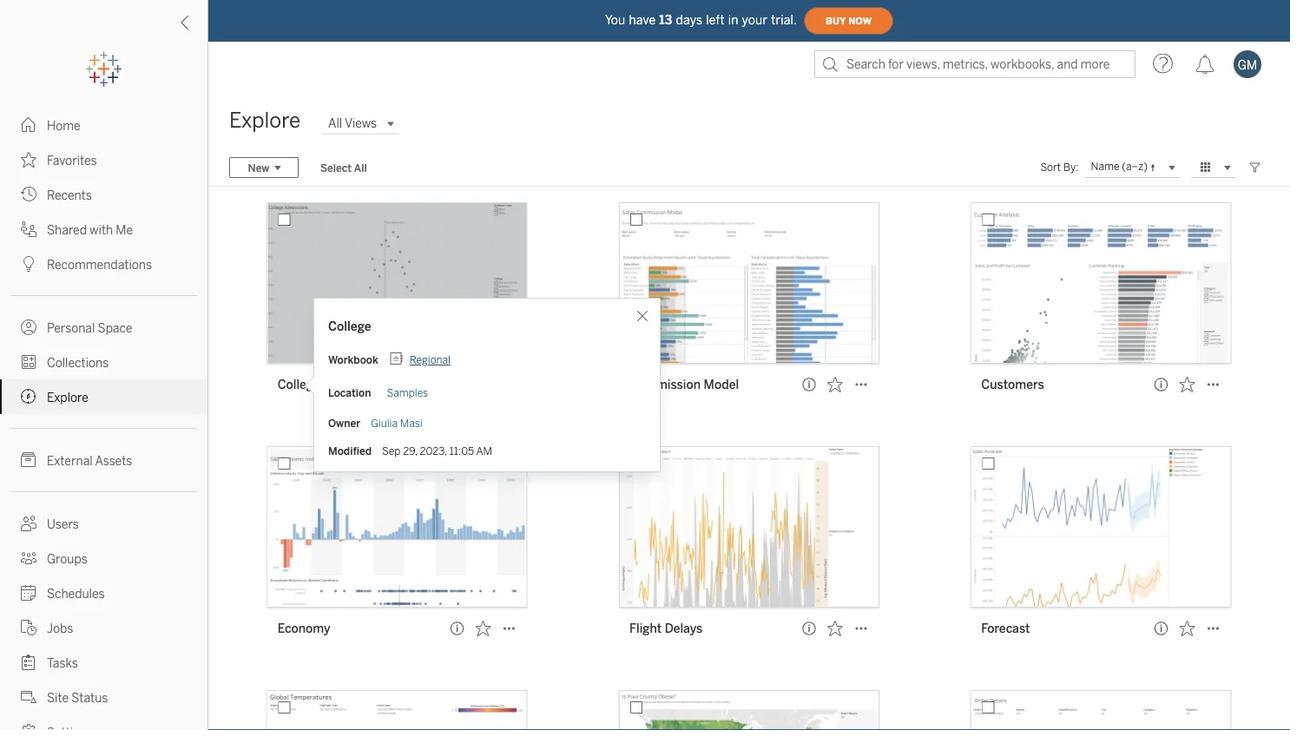 Task type: vqa. For each thing, say whether or not it's contained in the screenshot.
row group containing Product
no



Task type: describe. For each thing, give the bounding box(es) containing it.
customers
[[981, 377, 1044, 392]]

select
[[320, 161, 352, 174]]

schedules link
[[0, 576, 208, 610]]

site status
[[47, 691, 108, 705]]

buy now
[[826, 15, 872, 26]]

jobs link
[[0, 610, 208, 645]]

1 vertical spatial college
[[278, 377, 320, 392]]

sort
[[1041, 161, 1061, 174]]

new button
[[229, 157, 299, 178]]

1 horizontal spatial explore
[[229, 108, 300, 133]]

(a–z)
[[1122, 160, 1148, 173]]

by text only_f5he34f image for external assets
[[21, 452, 36, 468]]

external assets
[[47, 454, 132, 468]]

favorites
[[47, 153, 97, 168]]

personal space
[[47, 321, 132, 335]]

am
[[476, 445, 492, 458]]

shared
[[47, 223, 87, 237]]

shared with me link
[[0, 212, 208, 247]]

by text only_f5he34f image for users
[[21, 516, 36, 531]]

space
[[98, 321, 132, 335]]

name
[[1091, 160, 1120, 173]]

flight
[[629, 621, 662, 636]]

explore inside main navigation. press the up and down arrow keys to access links. element
[[47, 390, 88, 405]]

groups
[[47, 552, 87, 566]]

explore link
[[0, 379, 208, 414]]

2023,
[[420, 445, 447, 458]]

by text only_f5he34f image for jobs
[[21, 620, 36, 636]]

groups link
[[0, 541, 208, 576]]

forecast
[[981, 621, 1030, 636]]

delays
[[665, 621, 703, 636]]

name (a–z) button
[[1084, 157, 1181, 178]]

10 by text only_f5he34f image from the top
[[21, 724, 36, 730]]

regional link
[[410, 354, 451, 366]]

by text only_f5he34f image for collections
[[21, 354, 36, 370]]

users
[[47, 517, 79, 531]]

model
[[704, 377, 739, 392]]

jobs
[[47, 621, 73, 636]]

tasks link
[[0, 645, 208, 680]]

recommendations link
[[0, 247, 208, 281]]

personal space link
[[0, 310, 208, 345]]

13
[[659, 13, 672, 27]]

recommendations
[[47, 257, 152, 272]]

by text only_f5he34f image for home
[[21, 117, 36, 133]]

masi
[[400, 417, 423, 430]]

users link
[[0, 506, 208, 541]]

all views button
[[321, 113, 400, 134]]

days
[[676, 13, 703, 27]]

site status link
[[0, 680, 208, 715]]

regional
[[410, 354, 451, 366]]

sort by:
[[1041, 161, 1079, 174]]

all inside button
[[354, 161, 367, 174]]

location
[[328, 387, 371, 399]]

select all
[[320, 161, 367, 174]]

giulia masi
[[371, 417, 423, 430]]

main navigation. press the up and down arrow keys to access links. element
[[0, 108, 208, 730]]

favorites link
[[0, 142, 208, 177]]

by text only_f5he34f image for explore
[[21, 389, 36, 405]]

site
[[47, 691, 69, 705]]

tasks
[[47, 656, 78, 670]]

me
[[116, 223, 133, 237]]

sep
[[382, 445, 401, 458]]

owner
[[328, 417, 360, 430]]

you
[[605, 13, 625, 27]]



Task type: locate. For each thing, give the bounding box(es) containing it.
trial.
[[771, 13, 797, 27]]

view details dialog
[[313, 298, 661, 472]]

6 by text only_f5he34f image from the top
[[21, 354, 36, 370]]

explore down the collections
[[47, 390, 88, 405]]

grid view image
[[1198, 160, 1214, 175]]

by text only_f5he34f image for recents
[[21, 187, 36, 202]]

all views
[[328, 116, 377, 131]]

by text only_f5he34f image left recents
[[21, 187, 36, 202]]

personal
[[47, 321, 95, 335]]

external
[[47, 454, 93, 468]]

modified
[[328, 445, 372, 458]]

by text only_f5he34f image left recommendations
[[21, 256, 36, 272]]

by text only_f5he34f image for favorites
[[21, 152, 36, 168]]

explore up new popup button at top left
[[229, 108, 300, 133]]

assets
[[95, 454, 132, 468]]

9 by text only_f5he34f image from the top
[[21, 585, 36, 601]]

6 by text only_f5he34f image from the top
[[21, 689, 36, 705]]

8 by text only_f5he34f image from the top
[[21, 516, 36, 531]]

navigation panel element
[[0, 52, 208, 730]]

home
[[47, 119, 81, 133]]

by text only_f5he34f image for recommendations
[[21, 256, 36, 272]]

college inside view details dialog
[[328, 320, 371, 334]]

by text only_f5he34f image inside explore link
[[21, 389, 36, 405]]

Search for views, metrics, workbooks, and more text field
[[814, 50, 1136, 78]]

by text only_f5he34f image for personal space
[[21, 320, 36, 335]]

giulia masi link
[[371, 417, 423, 430]]

samples
[[387, 387, 428, 399]]

by:
[[1063, 161, 1079, 174]]

4 by text only_f5he34f image from the top
[[21, 620, 36, 636]]

all
[[328, 116, 342, 131], [354, 161, 367, 174]]

buy
[[826, 15, 846, 26]]

1 vertical spatial explore
[[47, 390, 88, 405]]

2 by text only_f5he34f image from the top
[[21, 389, 36, 405]]

in
[[728, 13, 739, 27]]

by text only_f5he34f image inside recommendations link
[[21, 256, 36, 272]]

shared with me
[[47, 223, 133, 237]]

1 by text only_f5he34f image from the top
[[21, 117, 36, 133]]

recents link
[[0, 177, 208, 212]]

you have 13 days left in your trial.
[[605, 13, 797, 27]]

home link
[[0, 108, 208, 142]]

by text only_f5he34f image inside shared with me link
[[21, 221, 36, 237]]

views
[[345, 116, 377, 131]]

by text only_f5he34f image inside favorites link
[[21, 152, 36, 168]]

commission
[[629, 377, 701, 392]]

0 horizontal spatial college
[[278, 377, 320, 392]]

by text only_f5he34f image for shared with me
[[21, 221, 36, 237]]

workbook
[[328, 354, 378, 366]]

commission model
[[629, 377, 739, 392]]

by text only_f5he34f image for groups
[[21, 550, 36, 566]]

1 horizontal spatial all
[[354, 161, 367, 174]]

with
[[90, 223, 113, 237]]

by text only_f5he34f image inside users link
[[21, 516, 36, 531]]

collections link
[[0, 345, 208, 379]]

by text only_f5he34f image inside tasks link
[[21, 655, 36, 670]]

5 by text only_f5he34f image from the top
[[21, 655, 36, 670]]

have
[[629, 13, 656, 27]]

now
[[848, 15, 872, 26]]

29,
[[403, 445, 418, 458]]

2 by text only_f5he34f image from the top
[[21, 187, 36, 202]]

college left the location
[[278, 377, 320, 392]]

by text only_f5he34f image left personal
[[21, 320, 36, 335]]

explore
[[229, 108, 300, 133], [47, 390, 88, 405]]

by text only_f5he34f image for tasks
[[21, 655, 36, 670]]

select all button
[[309, 157, 378, 178]]

economy
[[278, 621, 330, 636]]

samples link
[[387, 387, 428, 399]]

collections
[[47, 356, 109, 370]]

0 horizontal spatial all
[[328, 116, 342, 131]]

recents
[[47, 188, 92, 202]]

0 horizontal spatial explore
[[47, 390, 88, 405]]

buy now button
[[804, 7, 893, 35]]

1 horizontal spatial college
[[328, 320, 371, 334]]

all left views
[[328, 116, 342, 131]]

by text only_f5he34f image left external
[[21, 452, 36, 468]]

0 vertical spatial college
[[328, 320, 371, 334]]

by text only_f5he34f image left users
[[21, 516, 36, 531]]

by text only_f5he34f image for site status
[[21, 689, 36, 705]]

all inside popup button
[[328, 116, 342, 131]]

name (a–z)
[[1091, 160, 1148, 173]]

giulia
[[371, 417, 398, 430]]

by text only_f5he34f image left home
[[21, 117, 36, 133]]

5 by text only_f5he34f image from the top
[[21, 320, 36, 335]]

by text only_f5he34f image inside 'groups' link
[[21, 550, 36, 566]]

11:05
[[449, 445, 474, 458]]

1 vertical spatial all
[[354, 161, 367, 174]]

by text only_f5he34f image left schedules
[[21, 585, 36, 601]]

0 vertical spatial all
[[328, 116, 342, 131]]

by text only_f5he34f image left shared
[[21, 221, 36, 237]]

external assets link
[[0, 443, 208, 478]]

sep 29, 2023, 11:05 am
[[382, 445, 492, 458]]

all right select
[[354, 161, 367, 174]]

by text only_f5he34f image inside "schedules" link
[[21, 585, 36, 601]]

4 by text only_f5he34f image from the top
[[21, 256, 36, 272]]

left
[[706, 13, 725, 27]]

flight delays
[[629, 621, 703, 636]]

by text only_f5he34f image left the collections
[[21, 354, 36, 370]]

by text only_f5he34f image down site status link
[[21, 724, 36, 730]]

by text only_f5he34f image inside 'jobs' link
[[21, 620, 36, 636]]

by text only_f5he34f image inside site status link
[[21, 689, 36, 705]]

college up workbook
[[328, 320, 371, 334]]

0 vertical spatial explore
[[229, 108, 300, 133]]

new
[[248, 161, 270, 174]]

by text only_f5he34f image inside recents link
[[21, 187, 36, 202]]

by text only_f5he34f image inside personal space link
[[21, 320, 36, 335]]

3 by text only_f5he34f image from the top
[[21, 550, 36, 566]]

7 by text only_f5he34f image from the top
[[21, 452, 36, 468]]

3 by text only_f5he34f image from the top
[[21, 221, 36, 237]]

by text only_f5he34f image for schedules
[[21, 585, 36, 601]]

by text only_f5he34f image
[[21, 117, 36, 133], [21, 187, 36, 202], [21, 221, 36, 237], [21, 256, 36, 272], [21, 320, 36, 335], [21, 354, 36, 370], [21, 452, 36, 468], [21, 516, 36, 531], [21, 585, 36, 601], [21, 724, 36, 730]]

status
[[71, 691, 108, 705]]

your
[[742, 13, 768, 27]]

1 by text only_f5he34f image from the top
[[21, 152, 36, 168]]

by text only_f5he34f image
[[21, 152, 36, 168], [21, 389, 36, 405], [21, 550, 36, 566], [21, 620, 36, 636], [21, 655, 36, 670], [21, 689, 36, 705]]

by text only_f5he34f image inside 'home' link
[[21, 117, 36, 133]]

by text only_f5he34f image inside collections link
[[21, 354, 36, 370]]

schedules
[[47, 586, 105, 601]]

by text only_f5he34f image inside external assets link
[[21, 452, 36, 468]]

college
[[328, 320, 371, 334], [278, 377, 320, 392]]



